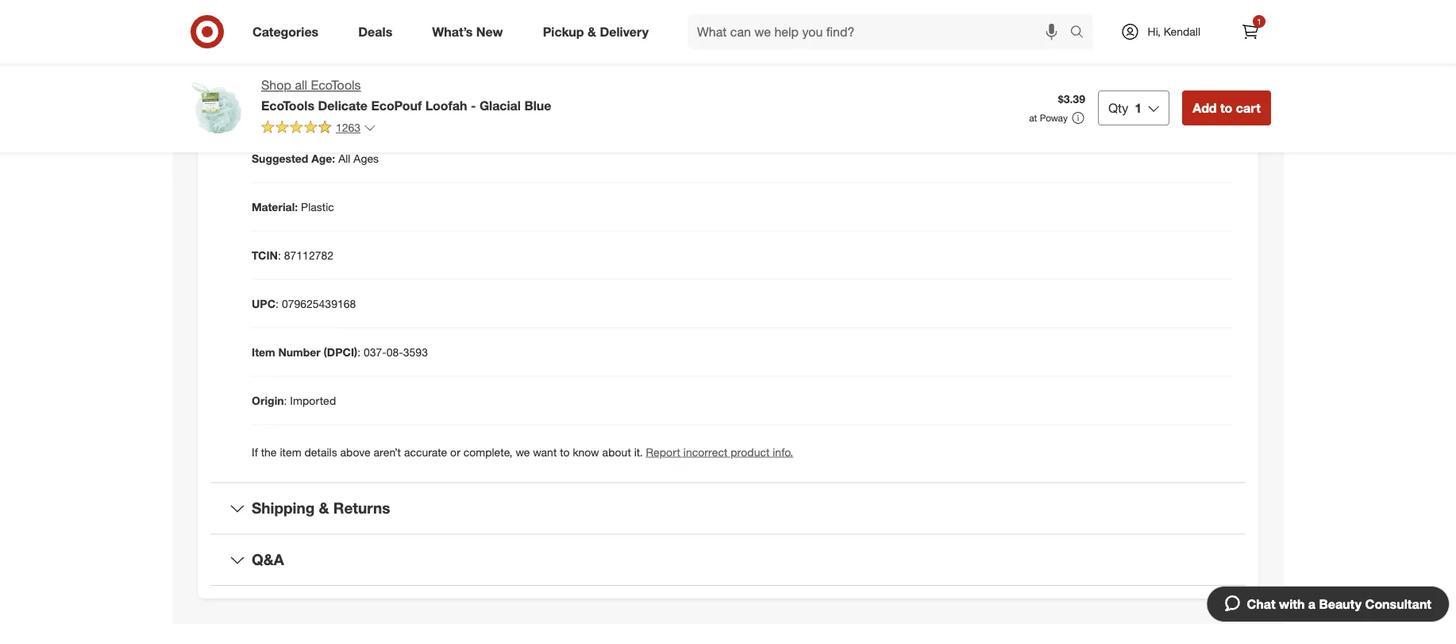Task type: vqa. For each thing, say whether or not it's contained in the screenshot.
IDEAS
no



Task type: locate. For each thing, give the bounding box(es) containing it.
a
[[1309, 596, 1316, 612]]

&
[[588, 24, 596, 39], [319, 499, 329, 517]]

qty
[[1108, 100, 1129, 116]]

our right the use
[[1082, 39, 1098, 53]]

imported
[[290, 394, 336, 407]]

in
[[1169, 0, 1177, 6]]

tie
[[1154, 0, 1166, 6]]

dry.
[[798, 0, 815, 6]]

0 horizontal spatial &
[[319, 499, 329, 517]]

suggested age: all ages
[[252, 151, 379, 165]]

kendall
[[1164, 25, 1201, 39]]

to inside for more online video tutorials, plus tips and tricks on how to use our sponges, visit our youtube channel.
[[1048, 39, 1058, 53]]

report incorrect product info. button
[[646, 444, 793, 460]]

30
[[892, 0, 905, 6]]

: left '079625439168'
[[276, 297, 279, 311]]

: left imported
[[284, 394, 287, 407]]

0 vertical spatial 1
[[1257, 16, 1262, 26]]

& inside 'dropdown button'
[[319, 499, 329, 517]]

q&a button
[[210, 535, 1246, 585]]

1 right the qty
[[1135, 100, 1142, 116]]

1 horizontal spatial &
[[588, 24, 596, 39]]

What can we help you find? suggestions appear below search field
[[688, 14, 1074, 49]]

cart
[[1236, 100, 1261, 116]]

0 vertical spatial ecotools
[[311, 77, 361, 93]]

to inside button
[[1220, 100, 1233, 116]]

deals link
[[345, 14, 412, 49]]

aren't
[[374, 445, 401, 459]]

loofah
[[425, 98, 467, 113]]

know
[[573, 445, 599, 459]]

tcin : 87112782
[[252, 248, 334, 262]]

video
[[836, 39, 863, 53]]

categories
[[253, 24, 319, 39]]

: for imported
[[284, 394, 287, 407]]

poway
[[1040, 112, 1068, 124]]

chat
[[1247, 596, 1276, 612]]

ribbon,
[[960, 8, 995, 22]]

we
[[516, 445, 530, 459]]

at poway
[[1029, 112, 1068, 124]]

(dpci)
[[324, 345, 357, 359]]

unravel
[[794, 8, 829, 22]]

with
[[1279, 596, 1305, 612]]

and
[[832, 8, 851, 22], [938, 8, 957, 22], [957, 39, 975, 53]]

deals
[[358, 24, 392, 39]]

channel.
[[755, 55, 797, 69]]

recycle.
[[1023, 8, 1061, 22]]

add to cart button
[[1183, 91, 1271, 125]]

delicate
[[318, 98, 368, 113]]

to right want
[[560, 445, 570, 459]]

origin : imported
[[252, 394, 336, 407]]

shop
[[261, 77, 291, 93]]

about
[[602, 445, 631, 459]]

tips
[[935, 39, 954, 53]]

to right add
[[1220, 100, 1233, 116]]

to left dry.
[[785, 0, 795, 6]]

pouf
[[755, 8, 778, 22]]

age:
[[311, 151, 335, 165]]

:
[[278, 248, 281, 262], [276, 297, 279, 311], [357, 345, 361, 359], [284, 394, 287, 407]]

plus
[[912, 39, 932, 53]]

our down the "kendall" on the right top
[[1172, 39, 1189, 53]]

delivery
[[600, 24, 649, 39]]

1 horizontal spatial our
[[1172, 39, 1189, 53]]

upc : 079625439168
[[252, 297, 356, 311]]

: left 87112782
[[278, 248, 281, 262]]

& right pickup
[[588, 24, 596, 39]]

our
[[1082, 39, 1098, 53], [1172, 39, 1189, 53]]

1 vertical spatial &
[[319, 499, 329, 517]]

if the item details above aren't accurate or complete, we want to know about it. report incorrect product info.
[[252, 445, 793, 459]]

pickup & delivery
[[543, 24, 649, 39]]

youtube
[[1192, 39, 1233, 53]]

ecotools up delicate in the left of the page
[[311, 77, 361, 93]]

and right the tips
[[957, 39, 975, 53]]

upc
[[252, 297, 276, 311]]

all
[[295, 77, 307, 93]]

0 horizontal spatial our
[[1082, 39, 1098, 53]]

just
[[1109, 0, 1127, 6]]

1 horizontal spatial 1
[[1257, 16, 1262, 26]]

the
[[261, 445, 277, 459]]

to left the use
[[1048, 39, 1058, 53]]

online
[[803, 39, 833, 53]]

what's new
[[432, 24, 503, 39]]

item number (dpci) : 037-08-3593
[[252, 345, 428, 359]]

0 vertical spatial &
[[588, 24, 596, 39]]

ecotools down shop at top
[[261, 98, 315, 113]]

1 right the "kendall" on the right top
[[1257, 16, 1262, 26]]

report
[[646, 445, 680, 459]]

-
[[471, 98, 476, 113]]

above
[[340, 445, 371, 459]]

0 horizontal spatial 1
[[1135, 100, 1142, 116]]

$3.39
[[1058, 92, 1085, 106]]

item
[[280, 445, 301, 459]]

2 our from the left
[[1172, 39, 1189, 53]]

037-
[[364, 345, 387, 359]]

netting
[[901, 8, 935, 22]]

to
[[785, 0, 795, 6], [781, 8, 791, 22], [1048, 39, 1058, 53], [1220, 100, 1233, 116], [560, 445, 570, 459]]

origin
[[252, 394, 284, 407]]

1 vertical spatial 1
[[1135, 100, 1142, 116]]

material:
[[252, 200, 298, 214]]

& left returns
[[319, 499, 329, 517]]



Task type: describe. For each thing, give the bounding box(es) containing it.
if
[[252, 445, 258, 459]]

tutorials,
[[866, 39, 908, 53]]

ages
[[354, 151, 379, 165]]

add to cart
[[1193, 100, 1261, 116]]

at
[[1029, 112, 1037, 124]]

pickup & delivery link
[[529, 14, 669, 49]]

1263 link
[[261, 120, 377, 138]]

material: plastic
[[252, 200, 334, 214]]

info.
[[773, 445, 793, 459]]

tricks
[[978, 39, 1005, 53]]

categories link
[[239, 14, 338, 49]]

suggested
[[252, 151, 308, 165]]

1 our from the left
[[1082, 39, 1098, 53]]

for more online video tutorials, plus tips and tricks on how to use our sponges, visit our youtube channel.
[[755, 39, 1233, 69]]

snip
[[1130, 0, 1150, 6]]

079625439168
[[282, 297, 356, 311]]

hang
[[755, 0, 782, 6]]

ecopouf
[[371, 98, 422, 113]]

glacial
[[480, 98, 521, 113]]

on
[[1009, 39, 1021, 53]]

what's
[[432, 24, 473, 39]]

then
[[998, 8, 1020, 22]]

to right pouf
[[781, 8, 791, 22]]

plastic
[[301, 200, 334, 214]]

new
[[476, 24, 503, 39]]

image of ecotools delicate ecopouf loofah - glacial blue image
[[185, 76, 249, 140]]

shop all ecotools ecotools delicate ecopouf loofah - glacial blue
[[261, 77, 551, 113]]

use
[[1061, 39, 1079, 53]]

& for shipping
[[319, 499, 329, 517]]

every
[[862, 0, 889, 6]]

what's new link
[[419, 14, 523, 49]]

: for 87112782
[[278, 248, 281, 262]]

details
[[305, 445, 337, 459]]

is
[[963, 0, 971, 6]]

pickup
[[543, 24, 584, 39]]

chat with a beauty consultant
[[1247, 596, 1432, 612]]

08-
[[387, 345, 403, 359]]

sponges,
[[1101, 39, 1147, 53]]

and down pouf
[[938, 8, 957, 22]]

want
[[533, 445, 557, 459]]

complete,
[[464, 445, 513, 459]]

1 inside the 1 link
[[1257, 16, 1262, 26]]

days.
[[908, 0, 934, 6]]

: left the 037-
[[357, 345, 361, 359]]

replace
[[818, 0, 859, 6]]

shipping & returns
[[252, 499, 390, 517]]

returns
[[333, 499, 390, 517]]

center
[[1180, 0, 1212, 6]]

of
[[1215, 0, 1225, 6]]

& for pickup
[[588, 24, 596, 39]]

if
[[1028, 0, 1033, 6]]

item
[[252, 345, 275, 359]]

beauty
[[1319, 596, 1362, 612]]

1263
[[336, 121, 361, 134]]

incorrect
[[684, 445, 728, 459]]

hang to dry. replace every 30 days. pouf is recyclable if broken down- just snip tie in center of pouf to unravel and separate netting and ribbon, then recycle.
[[755, 0, 1225, 22]]

how
[[1024, 39, 1045, 53]]

87112782
[[284, 248, 334, 262]]

blue
[[524, 98, 551, 113]]

visit
[[1150, 39, 1169, 53]]

and down replace
[[832, 8, 851, 22]]

accurate
[[404, 445, 447, 459]]

1 link
[[1233, 14, 1268, 49]]

product
[[731, 445, 770, 459]]

broken
[[1037, 0, 1071, 6]]

it.
[[634, 445, 643, 459]]

1 vertical spatial ecotools
[[261, 98, 315, 113]]

specifications
[[252, 109, 354, 128]]

shipping & returns button
[[210, 483, 1246, 534]]

specifications button
[[210, 93, 1246, 144]]

search button
[[1063, 14, 1101, 52]]

: for 079625439168
[[276, 297, 279, 311]]

3593
[[403, 345, 428, 359]]

hi, kendall
[[1148, 25, 1201, 39]]

q&a
[[252, 551, 284, 569]]

number
[[278, 345, 321, 359]]

and inside for more online video tutorials, plus tips and tricks on how to use our sponges, visit our youtube channel.
[[957, 39, 975, 53]]



